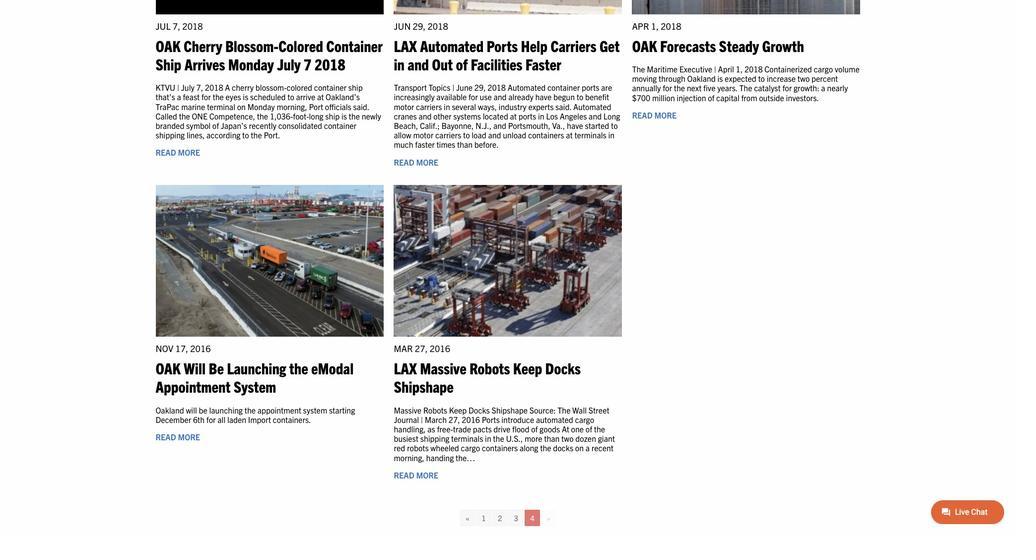 Task type: describe. For each thing, give the bounding box(es) containing it.
journal
[[394, 415, 419, 425]]

the left the u.s.,
[[493, 434, 504, 444]]

said. inside transport topics | june 29, 2018   automated container ports are increasingly available for use and already have begun to benefit motor carriers in several ways, industry experts said. automated cranes and other systems located at ports in los angeles and long beach, calif.; bayonne, n.j., and portsmouth, va., have started to allow motor carriers to load and unload containers at terminals in much faster times than before.
[[556, 102, 572, 112]]

to right started
[[611, 121, 618, 131]]

of inside lax automated ports help carriers get in and out of facilities faster
[[456, 54, 468, 74]]

more for oak forecasts steady growth
[[655, 110, 677, 120]]

is inside the maritime executive | april 1, 2018   containerized cargo volume moving through oakland is expected to increase two percent annually for the next five years. the catalyst for growth: a nearly $700 million injection of capital from outside investors.
[[718, 74, 723, 84]]

handing
[[426, 453, 454, 463]]

consolidated
[[278, 121, 322, 131]]

a inside massive robots keep docks shipshape source: the wall street journal | march 27, 2016 ports introduce automated cargo handling, as free-trade pacts drive flood of goods at one of the busiest shipping terminals in the u.s., more than two dozen giant red robots wheeled cargo containers along the docks on a recent morning, handing the…
[[586, 444, 590, 453]]

faster
[[526, 54, 561, 74]]

0 vertical spatial carriers
[[416, 102, 442, 112]]

the maritime executive | april 1, 2018   containerized cargo volume moving through oakland is expected to increase two percent annually for the next five years. the catalyst for growth: a nearly $700 million injection of capital from outside investors.
[[632, 64, 860, 103]]

1,036-
[[270, 111, 293, 121]]

3
[[514, 514, 518, 524]]

« link
[[460, 511, 475, 527]]

2018 inside the maritime executive | april 1, 2018   containerized cargo volume moving through oakland is expected to increase two percent annually for the next five years. the catalyst for growth: a nearly $700 million injection of capital from outside investors.
[[745, 64, 763, 74]]

for down the maritime
[[663, 83, 672, 93]]

unload
[[503, 130, 526, 140]]

jun 29, 2018
[[394, 20, 448, 32]]

the left one
[[179, 111, 190, 121]]

to right begun in the top right of the page
[[577, 92, 584, 102]]

and right use on the top
[[494, 92, 507, 102]]

years.
[[718, 83, 738, 93]]

increase
[[767, 74, 796, 84]]

2 vertical spatial at
[[566, 130, 573, 140]]

to left arrive
[[288, 92, 294, 102]]

read more link for lax automated ports help carriers get in and out of facilities faster
[[394, 157, 438, 167]]

than inside massive robots keep docks shipshape source: the wall street journal | march 27, 2016 ports introduce automated cargo handling, as free-trade pacts drive flood of goods at one of the busiest shipping terminals in the u.s., more than two dozen giant red robots wheeled cargo containers along the docks on a recent morning, handing the…
[[544, 434, 560, 444]]

2018 inside transport topics | june 29, 2018   automated container ports are increasingly available for use and already have begun to benefit motor carriers in several ways, industry experts said. automated cranes and other systems located at ports in los angeles and long beach, calif.; bayonne, n.j., and portsmouth, va., have started to allow motor carriers to load and unload containers at terminals in much faster times than before.
[[488, 83, 506, 92]]

more for lax massive robots keep docks shipshape
[[416, 471, 438, 480]]

the right along
[[540, 444, 551, 453]]

executive
[[680, 64, 712, 74]]

blossom-
[[225, 36, 278, 55]]

cherry
[[184, 36, 222, 55]]

more for oak will be launching the emodal appointment system
[[178, 432, 200, 442]]

the inside massive robots keep docks shipshape source: the wall street journal | march 27, 2016 ports introduce automated cargo handling, as free-trade pacts drive flood of goods at one of the busiest shipping terminals in the u.s., more than two dozen giant red robots wheeled cargo containers along the docks on a recent morning, handing the…
[[558, 405, 571, 415]]

more
[[525, 434, 542, 444]]

cranes
[[394, 111, 417, 121]]

massive robots keep docks shipshape source: the wall street journal | march 27, 2016 ports introduce automated cargo handling, as free-trade pacts drive flood of goods at one of the busiest shipping terminals in the u.s., more than two dozen giant red robots wheeled cargo containers along the docks on a recent morning, handing the…
[[394, 405, 615, 463]]

available
[[437, 92, 467, 102]]

percent
[[812, 74, 838, 84]]

in left several
[[444, 102, 450, 112]]

container down the officials
[[324, 121, 357, 131]]

the down "street"
[[594, 424, 605, 434]]

monday inside ktvu | july 7, 2018   a cherry blossom-colored container ship that's a feast for the eyes is scheduled to arrive at oakland's trapac marine terminal on monday morning, port officials said. called the one competence, the 1,036-foot-long ship is the newly branded symbol of japan's recently consolidated container shipping lines, according to the port.
[[248, 102, 275, 112]]

arrive
[[296, 92, 315, 102]]

according
[[207, 130, 241, 140]]

u.s.,
[[506, 434, 523, 444]]

lax massive robots keep docks shipshape article
[[394, 185, 622, 489]]

7, inside ktvu | july 7, 2018   a cherry blossom-colored container ship that's a feast for the eyes is scheduled to arrive at oakland's trapac marine terminal on monday morning, port officials said. called the one competence, the 1,036-foot-long ship is the newly branded symbol of japan's recently consolidated container shipping lines, according to the port.
[[196, 83, 203, 92]]

ports inside massive robots keep docks shipshape source: the wall street journal | march 27, 2016 ports introduce automated cargo handling, as free-trade pacts drive flood of goods at one of the busiest shipping terminals in the u.s., more than two dozen giant red robots wheeled cargo containers along the docks on a recent morning, handing the…
[[482, 415, 500, 425]]

next
[[687, 83, 702, 93]]

2 horizontal spatial the
[[739, 83, 752, 93]]

1 horizontal spatial have
[[567, 121, 583, 131]]

read for lax automated ports help carriers get in and out of facilities faster
[[394, 157, 414, 167]]

containers inside transport topics | june 29, 2018   automated container ports are increasingly available for use and already have begun to benefit motor carriers in several ways, industry experts said. automated cranes and other systems located at ports in los angeles and long beach, calif.; bayonne, n.j., and portsmouth, va., have started to allow motor carriers to load and unload containers at terminals in much faster times than before.
[[528, 130, 564, 140]]

million
[[652, 93, 675, 103]]

27, inside massive robots keep docks shipshape source: the wall street journal | march 27, 2016 ports introduce automated cargo handling, as free-trade pacts drive flood of goods at one of the busiest shipping terminals in the u.s., more than two dozen giant red robots wheeled cargo containers along the docks on a recent morning, handing the…
[[449, 415, 460, 425]]

transport topics | june 29, 2018   automated container ports are increasingly available for use and already have begun to benefit motor carriers in several ways, industry experts said. automated cranes and other systems located at ports in los angeles and long beach, calif.; bayonne, n.j., and portsmouth, va., have started to allow motor carriers to load and unload containers at terminals in much faster times than before.
[[394, 83, 620, 150]]

lax for lax massive robots keep docks shipshape
[[394, 359, 417, 378]]

morning, inside ktvu | july 7, 2018   a cherry blossom-colored container ship that's a feast for the eyes is scheduled to arrive at oakland's trapac marine terminal on monday morning, port officials said. called the one competence, the 1,036-foot-long ship is the newly branded symbol of japan's recently consolidated container shipping lines, according to the port.
[[277, 102, 307, 112]]

dozen
[[576, 434, 596, 444]]

july inside oak cherry blossom-colored container ship arrives monday july 7 2018
[[277, 54, 301, 74]]

eyes
[[226, 92, 241, 102]]

3 link
[[509, 511, 524, 527]]

| inside ktvu | july 7, 2018   a cherry blossom-colored container ship that's a feast for the eyes is scheduled to arrive at oakland's trapac marine terminal on monday morning, port officials said. called the one competence, the 1,036-foot-long ship is the newly branded symbol of japan's recently consolidated container shipping lines, according to the port.
[[177, 83, 179, 92]]

the left newly
[[349, 111, 360, 121]]

lines,
[[187, 130, 205, 140]]

at inside ktvu | july 7, 2018   a cherry blossom-colored container ship that's a feast for the eyes is scheduled to arrive at oakland's trapac marine terminal on monday morning, port officials said. called the one competence, the 1,036-foot-long ship is the newly branded symbol of japan's recently consolidated container shipping lines, according to the port.
[[317, 92, 324, 102]]

flood
[[512, 424, 530, 434]]

to left load
[[463, 130, 470, 140]]

jul 7, 2018
[[156, 20, 203, 32]]

help
[[521, 36, 548, 55]]

experts
[[528, 102, 554, 112]]

more for oak cherry blossom-colored container ship arrives monday july 7 2018
[[178, 148, 200, 158]]

oak forecasts steady growth article
[[632, 0, 861, 175]]

0 horizontal spatial 29,
[[413, 20, 426, 32]]

mar
[[394, 343, 413, 355]]

and inside lax automated ports help carriers get in and out of facilities faster
[[408, 54, 429, 74]]

blossom-
[[256, 83, 287, 92]]

cargo inside the maritime executive | april 1, 2018   containerized cargo volume moving through oakland is expected to increase two percent annually for the next five years. the catalyst for growth: a nearly $700 million injection of capital from outside investors.
[[814, 64, 833, 74]]

will
[[184, 359, 206, 378]]

wall
[[573, 405, 587, 415]]

to right the according
[[242, 130, 249, 140]]

injection
[[677, 93, 706, 103]]

0 vertical spatial have
[[535, 92, 552, 102]]

load
[[472, 130, 486, 140]]

the inside oakland will be launching the appointment system starting december 6th for all laden import containers.
[[245, 405, 256, 415]]

in down long
[[608, 130, 615, 140]]

0 horizontal spatial cargo
[[461, 444, 480, 453]]

on inside massive robots keep docks shipshape source: the wall street journal | march 27, 2016 ports introduce automated cargo handling, as free-trade pacts drive flood of goods at one of the busiest shipping terminals in the u.s., more than two dozen giant red robots wheeled cargo containers along the docks on a recent morning, handing the…
[[575, 444, 584, 453]]

the inside the maritime executive | april 1, 2018   containerized cargo volume moving through oakland is expected to increase two percent annually for the next five years. the catalyst for growth: a nearly $700 million injection of capital from outside investors.
[[674, 83, 685, 93]]

nearly
[[827, 83, 848, 93]]

» link
[[541, 511, 556, 527]]

allow
[[394, 130, 411, 140]]

los
[[546, 111, 558, 121]]

0 horizontal spatial is
[[243, 92, 248, 102]]

oak for oak cherry blossom-colored container ship arrives monday july 7 2018
[[156, 36, 181, 55]]

2016 for massive
[[430, 343, 450, 355]]

4 link
[[525, 511, 540, 527]]

are
[[601, 83, 612, 92]]

arrives
[[185, 54, 225, 74]]

robots inside lax massive robots keep docks shipshape
[[470, 359, 510, 378]]

handling,
[[394, 424, 426, 434]]

street
[[589, 405, 610, 415]]

trapac
[[156, 102, 179, 112]]

jun
[[394, 20, 411, 32]]

and left long
[[589, 111, 602, 121]]

volume
[[835, 64, 860, 74]]

that's
[[156, 92, 175, 102]]

two inside massive robots keep docks shipshape source: the wall street journal | march 27, 2016 ports introduce automated cargo handling, as free-trade pacts drive flood of goods at one of the busiest shipping terminals in the u.s., more than two dozen giant red robots wheeled cargo containers along the docks on a recent morning, handing the…
[[562, 434, 574, 444]]

bayonne,
[[442, 121, 474, 131]]

in left los
[[538, 111, 544, 121]]

and left other in the top left of the page
[[419, 111, 432, 121]]

2018 right the jun on the left of the page
[[428, 20, 448, 32]]

oakland inside oakland will be launching the appointment system starting december 6th for all laden import containers.
[[156, 405, 184, 415]]

2018 up forecasts
[[661, 20, 682, 32]]

0 vertical spatial motor
[[394, 102, 414, 112]]

robots
[[407, 444, 429, 453]]

of inside ktvu | july 7, 2018   a cherry blossom-colored container ship that's a feast for the eyes is scheduled to arrive at oakland's trapac marine terminal on monday morning, port officials said. called the one competence, the 1,036-foot-long ship is the newly branded symbol of japan's recently consolidated container shipping lines, according to the port.
[[212, 121, 219, 131]]

portsmouth,
[[508, 121, 550, 131]]

giant
[[598, 434, 615, 444]]

started
[[585, 121, 609, 131]]

laden
[[227, 415, 246, 425]]

one
[[192, 111, 208, 121]]

1, inside the maritime executive | april 1, 2018   containerized cargo volume moving through oakland is expected to increase two percent annually for the next five years. the catalyst for growth: a nearly $700 million injection of capital from outside investors.
[[736, 64, 743, 74]]

docks
[[553, 444, 574, 453]]

oak will be launching the emodal appointment system
[[156, 359, 354, 396]]

industry
[[499, 102, 527, 112]]

april
[[718, 64, 734, 74]]

oakland inside the maritime executive | april 1, 2018   containerized cargo volume moving through oakland is expected to increase two percent annually for the next five years. the catalyst for growth: a nearly $700 million injection of capital from outside investors.
[[687, 74, 716, 84]]

read more for oak will be launching the emodal appointment system
[[156, 432, 200, 442]]

2 vertical spatial automated
[[573, 102, 611, 112]]

angeles
[[560, 111, 587, 121]]

branded
[[156, 121, 184, 131]]

massive inside lax massive robots keep docks shipshape
[[420, 359, 467, 378]]

1 link
[[476, 511, 491, 527]]

ways,
[[478, 102, 497, 112]]

monday inside oak cherry blossom-colored container ship arrives monday july 7 2018
[[228, 54, 274, 74]]

growth:
[[794, 83, 820, 93]]

will
[[186, 405, 197, 415]]

| inside transport topics | june 29, 2018   automated container ports are increasingly available for use and already have begun to benefit motor carriers in several ways, industry experts said. automated cranes and other systems located at ports in los angeles and long beach, calif.; bayonne, n.j., and portsmouth, va., have started to allow motor carriers to load and unload containers at terminals in much faster times than before.
[[452, 83, 455, 92]]

container up the officials
[[314, 83, 347, 92]]

automation and robots at port image
[[394, 185, 622, 337]]

lax massive robots keep docks shipshape
[[394, 359, 581, 396]]

0 vertical spatial 1,
[[651, 20, 659, 32]]

for down containerized
[[783, 83, 792, 93]]

be
[[199, 405, 207, 415]]

shipshape inside massive robots keep docks shipshape source: the wall street journal | march 27, 2016 ports introduce automated cargo handling, as free-trade pacts drive flood of goods at one of the busiest shipping terminals in the u.s., more than two dozen giant red robots wheeled cargo containers along the docks on a recent morning, handing the…
[[492, 405, 528, 415]]

| inside the maritime executive | april 1, 2018   containerized cargo volume moving through oakland is expected to increase two percent annually for the next five years. the catalyst for growth: a nearly $700 million injection of capital from outside investors.
[[714, 64, 716, 74]]

1 horizontal spatial at
[[510, 111, 517, 121]]

starting
[[329, 405, 355, 415]]

five
[[704, 83, 716, 93]]

1 horizontal spatial ports
[[582, 83, 599, 92]]

terminal
[[207, 102, 235, 112]]

2016 inside massive robots keep docks shipshape source: the wall street journal | march 27, 2016 ports introduce automated cargo handling, as free-trade pacts drive flood of goods at one of the busiest shipping terminals in the u.s., more than two dozen giant red robots wheeled cargo containers along the docks on a recent morning, handing the…
[[462, 415, 480, 425]]

automated inside lax automated ports help carriers get in and out of facilities faster
[[420, 36, 484, 55]]

0 horizontal spatial ship
[[325, 111, 340, 121]]



Task type: vqa. For each thing, say whether or not it's contained in the screenshot.
terminal
yes



Task type: locate. For each thing, give the bounding box(es) containing it.
0 vertical spatial morning,
[[277, 102, 307, 112]]

1 vertical spatial motor
[[413, 130, 434, 140]]

oakland
[[687, 74, 716, 84], [156, 405, 184, 415]]

oakland's
[[326, 92, 360, 102]]

capital
[[717, 93, 740, 103]]

0 vertical spatial docks
[[545, 359, 581, 378]]

the left the a
[[213, 92, 224, 102]]

1 vertical spatial 27,
[[449, 415, 460, 425]]

shipping inside massive robots keep docks shipshape source: the wall street journal | march 27, 2016 ports introduce automated cargo handling, as free-trade pacts drive flood of goods at one of the busiest shipping terminals in the u.s., more than two dozen giant red robots wheeled cargo containers along the docks on a recent morning, handing the…
[[420, 434, 450, 444]]

0 vertical spatial than
[[457, 140, 473, 150]]

read more inside 'oak cherry blossom-colored container ship arrives monday july 7 2018' article
[[156, 148, 200, 158]]

read more link inside lax automated ports help carriers get in and out of facilities faster article
[[394, 157, 438, 167]]

1 vertical spatial cargo
[[575, 415, 594, 425]]

monday up cherry
[[228, 54, 274, 74]]

1 vertical spatial ports
[[482, 415, 500, 425]]

already
[[509, 92, 534, 102]]

port.
[[264, 130, 280, 140]]

read more inside oak will be launching the emodal appointment system article
[[156, 432, 200, 442]]

0 vertical spatial massive
[[420, 359, 467, 378]]

wheeled
[[431, 444, 459, 453]]

march
[[425, 415, 447, 425]]

morning, down busiest
[[394, 453, 424, 463]]

0 horizontal spatial oakland
[[156, 405, 184, 415]]

0 horizontal spatial 2016
[[190, 343, 211, 355]]

more inside oak will be launching the emodal appointment system article
[[178, 432, 200, 442]]

the left port.
[[251, 130, 262, 140]]

container ship image
[[156, 0, 384, 14]]

said. up the va.,
[[556, 102, 572, 112]]

1 vertical spatial 1,
[[736, 64, 743, 74]]

read inside 'oak cherry blossom-colored container ship arrives monday july 7 2018' article
[[156, 148, 176, 158]]

at right arrive
[[317, 92, 324, 102]]

keep inside lax massive robots keep docks shipshape
[[513, 359, 542, 378]]

docks up pacts
[[469, 405, 490, 415]]

1 vertical spatial have
[[567, 121, 583, 131]]

2 horizontal spatial at
[[566, 130, 573, 140]]

busiest
[[394, 434, 419, 444]]

1 vertical spatial docks
[[469, 405, 490, 415]]

0 horizontal spatial shipping
[[156, 130, 185, 140]]

0 vertical spatial ports
[[582, 83, 599, 92]]

read inside lax massive robots keep docks shipshape article
[[394, 471, 414, 480]]

1 horizontal spatial cargo
[[575, 415, 594, 425]]

0 horizontal spatial than
[[457, 140, 473, 150]]

outside
[[759, 93, 784, 103]]

carriers down other in the top left of the page
[[435, 130, 461, 140]]

for left use on the top
[[469, 92, 478, 102]]

container
[[326, 36, 383, 55]]

container up experts
[[548, 83, 580, 92]]

oak inside oak will be launching the emodal appointment system
[[156, 359, 181, 378]]

1 horizontal spatial 27,
[[449, 415, 460, 425]]

1 vertical spatial july
[[181, 83, 195, 92]]

n.j.,
[[476, 121, 492, 131]]

more inside lax massive robots keep docks shipshape article
[[416, 471, 438, 480]]

cargo
[[814, 64, 833, 74], [575, 415, 594, 425], [461, 444, 480, 453]]

oak for oak will be launching the emodal appointment system
[[156, 359, 181, 378]]

read inside lax automated ports help carriers get in and out of facilities faster article
[[394, 157, 414, 167]]

have left begun in the top right of the page
[[535, 92, 552, 102]]

port
[[309, 102, 323, 112]]

0 vertical spatial ports
[[487, 36, 518, 55]]

0 horizontal spatial automated
[[420, 36, 484, 55]]

ports inside lax automated ports help carriers get in and out of facilities faster
[[487, 36, 518, 55]]

morning, down colored
[[277, 102, 307, 112]]

2 horizontal spatial 2016
[[462, 415, 480, 425]]

topics
[[429, 83, 451, 92]]

0 vertical spatial oakland
[[687, 74, 716, 84]]

read more
[[632, 110, 677, 120], [156, 148, 200, 158], [394, 157, 438, 167], [156, 432, 200, 442], [394, 471, 438, 480]]

0 horizontal spatial on
[[237, 102, 246, 112]]

1 vertical spatial morning,
[[394, 453, 424, 463]]

1 vertical spatial shipshape
[[492, 405, 528, 415]]

containers inside massive robots keep docks shipshape source: the wall street journal | march 27, 2016 ports introduce automated cargo handling, as free-trade pacts drive flood of goods at one of the busiest shipping terminals in the u.s., more than two dozen giant red robots wheeled cargo containers along the docks on a recent morning, handing the…
[[482, 444, 518, 453]]

0 horizontal spatial robots
[[423, 405, 447, 415]]

docks up wall
[[545, 359, 581, 378]]

read down much
[[394, 157, 414, 167]]

7, up marine
[[196, 83, 203, 92]]

morning, inside massive robots keep docks shipshape source: the wall street journal | march 27, 2016 ports introduce automated cargo handling, as free-trade pacts drive flood of goods at one of the busiest shipping terminals in the u.s., more than two dozen giant red robots wheeled cargo containers along the docks on a recent morning, handing the…
[[394, 453, 424, 463]]

at right the va.,
[[566, 130, 573, 140]]

29, inside transport topics | june 29, 2018   automated container ports are increasingly available for use and already have begun to benefit motor carriers in several ways, industry experts said. automated cranes and other systems located at ports in los angeles and long beach, calif.; bayonne, n.j., and portsmouth, va., have started to allow motor carriers to load and unload containers at terminals in much faster times than before.
[[475, 83, 486, 92]]

long
[[604, 111, 620, 121]]

| left april
[[714, 64, 716, 74]]

0 horizontal spatial docks
[[469, 405, 490, 415]]

automated down jun 29, 2018
[[420, 36, 484, 55]]

december
[[156, 415, 191, 425]]

2018 up cherry
[[182, 20, 203, 32]]

ports down already
[[519, 111, 536, 121]]

0 vertical spatial terminals
[[575, 130, 607, 140]]

japan's
[[221, 121, 247, 131]]

0 vertical spatial cargo
[[814, 64, 833, 74]]

one
[[571, 424, 584, 434]]

the right years.
[[739, 83, 752, 93]]

motor up beach,
[[394, 102, 414, 112]]

terminals inside transport topics | june 29, 2018   automated container ports are increasingly available for use and already have begun to benefit motor carriers in several ways, industry experts said. automated cranes and other systems located at ports in los angeles and long beach, calif.; bayonne, n.j., and portsmouth, va., have started to allow motor carriers to load and unload containers at terminals in much faster times than before.
[[575, 130, 607, 140]]

0 horizontal spatial the
[[558, 405, 571, 415]]

read more link
[[632, 110, 677, 120], [156, 148, 200, 158], [394, 157, 438, 167], [156, 432, 200, 442], [394, 471, 438, 480]]

0 horizontal spatial keep
[[449, 405, 467, 415]]

1 horizontal spatial 2016
[[430, 343, 450, 355]]

1 horizontal spatial on
[[575, 444, 584, 453]]

for inside transport topics | june 29, 2018   automated container ports are increasingly available for use and already have begun to benefit motor carriers in several ways, industry experts said. automated cranes and other systems located at ports in los angeles and long beach, calif.; bayonne, n.j., and portsmouth, va., have started to allow motor carriers to load and unload containers at terminals in much faster times than before.
[[469, 92, 478, 102]]

ports left 'help'
[[487, 36, 518, 55]]

a
[[225, 83, 230, 92]]

a left feast
[[177, 92, 181, 102]]

container
[[314, 83, 347, 92], [548, 83, 580, 92], [324, 121, 357, 131]]

a inside the maritime executive | april 1, 2018   containerized cargo volume moving through oakland is expected to increase two percent annually for the next five years. the catalyst for growth: a nearly $700 million injection of capital from outside investors.
[[821, 83, 826, 93]]

| left as at the left
[[421, 415, 423, 425]]

1 horizontal spatial automated
[[508, 83, 546, 92]]

0 vertical spatial robots
[[470, 359, 510, 378]]

much
[[394, 140, 413, 150]]

the left next
[[674, 83, 685, 93]]

1, right apr
[[651, 20, 659, 32]]

in left drive
[[485, 434, 491, 444]]

through
[[659, 74, 686, 84]]

0 horizontal spatial 27,
[[415, 343, 428, 355]]

cargo up the dozen
[[575, 415, 594, 425]]

keep inside massive robots keep docks shipshape source: the wall street journal | march 27, 2016 ports introduce automated cargo handling, as free-trade pacts drive flood of goods at one of the busiest shipping terminals in the u.s., more than two dozen giant red robots wheeled cargo containers along the docks on a recent morning, handing the…
[[449, 405, 467, 415]]

long
[[309, 111, 324, 121]]

0 horizontal spatial two
[[562, 434, 574, 444]]

2 horizontal spatial a
[[821, 83, 826, 93]]

pacts
[[473, 424, 492, 434]]

newly
[[362, 111, 381, 121]]

more down faster
[[416, 157, 438, 167]]

on right docks
[[575, 444, 584, 453]]

read inside oak forecasts steady growth article
[[632, 110, 653, 120]]

1 horizontal spatial 1,
[[736, 64, 743, 74]]

read more down the lines,
[[156, 148, 200, 158]]

monday up recently
[[248, 102, 275, 112]]

emodal
[[311, 359, 354, 378]]

1 horizontal spatial said.
[[556, 102, 572, 112]]

2
[[498, 514, 502, 524]]

for right feast
[[202, 92, 211, 102]]

a left recent
[[586, 444, 590, 453]]

keep up trade
[[449, 405, 467, 415]]

red
[[394, 444, 405, 453]]

ship right long
[[325, 111, 340, 121]]

is right eyes
[[243, 92, 248, 102]]

oak for oak forecasts steady growth
[[632, 36, 657, 55]]

oak down jul
[[156, 36, 181, 55]]

read more down robots
[[394, 471, 438, 480]]

all
[[218, 415, 226, 425]]

jul
[[156, 20, 171, 32]]

0 horizontal spatial ports
[[519, 111, 536, 121]]

a left nearly
[[821, 83, 826, 93]]

7,
[[173, 20, 180, 32], [196, 83, 203, 92]]

two inside the maritime executive | april 1, 2018   containerized cargo volume moving through oakland is expected to increase two percent annually for the next five years. the catalyst for growth: a nearly $700 million injection of capital from outside investors.
[[798, 74, 810, 84]]

0 horizontal spatial shipshape
[[394, 377, 454, 396]]

read more down million
[[632, 110, 677, 120]]

1 vertical spatial containers
[[482, 444, 518, 453]]

the down system
[[245, 405, 256, 415]]

terminals
[[575, 130, 607, 140], [451, 434, 483, 444]]

read more link inside lax massive robots keep docks shipshape article
[[394, 471, 438, 480]]

2 horizontal spatial automated
[[573, 102, 611, 112]]

| right the ktvu at top
[[177, 83, 179, 92]]

oak will be launching the emodal appointment system article
[[156, 185, 384, 489]]

massive inside massive robots keep docks shipshape source: the wall street journal | march 27, 2016 ports introduce automated cargo handling, as free-trade pacts drive flood of goods at one of the busiest shipping terminals in the u.s., more than two dozen giant red robots wheeled cargo containers along the docks on a recent morning, handing the…
[[394, 405, 422, 415]]

in inside massive robots keep docks shipshape source: the wall street journal | march 27, 2016 ports introduce automated cargo handling, as free-trade pacts drive flood of goods at one of the busiest shipping terminals in the u.s., more than two dozen giant red robots wheeled cargo containers along the docks on a recent morning, handing the…
[[485, 434, 491, 444]]

located
[[483, 111, 508, 121]]

and right n.j., on the left top of the page
[[494, 121, 506, 131]]

0 vertical spatial 7,
[[173, 20, 180, 32]]

1
[[482, 514, 486, 524]]

shipping down march
[[420, 434, 450, 444]]

29,
[[413, 20, 426, 32], [475, 83, 486, 92]]

before.
[[475, 140, 499, 150]]

oak cherry blossom-colored container ship arrives monday july 7 2018 article
[[156, 0, 384, 175]]

systems
[[453, 111, 481, 121]]

more inside oak forecasts steady growth article
[[655, 110, 677, 120]]

read more link down robots
[[394, 471, 438, 480]]

in up transport
[[394, 54, 405, 74]]

of right flood
[[531, 424, 538, 434]]

cargo up nearly
[[814, 64, 833, 74]]

at
[[562, 424, 569, 434]]

1 horizontal spatial morning,
[[394, 453, 424, 463]]

read down branded
[[156, 148, 176, 158]]

system
[[303, 405, 327, 415]]

said.
[[353, 102, 369, 112], [556, 102, 572, 112]]

steady
[[719, 36, 759, 55]]

2016 right 17, at the left bottom of the page
[[190, 343, 211, 355]]

two left the dozen
[[562, 434, 574, 444]]

1 horizontal spatial containers
[[528, 130, 564, 140]]

feast
[[183, 92, 200, 102]]

transport
[[394, 83, 427, 92]]

1 vertical spatial two
[[562, 434, 574, 444]]

2 horizontal spatial cargo
[[814, 64, 833, 74]]

1 vertical spatial massive
[[394, 405, 422, 415]]

a inside ktvu | july 7, 2018   a cherry blossom-colored container ship that's a feast for the eyes is scheduled to arrive at oakland's trapac marine terminal on monday morning, port officials said. called the one competence, the 1,036-foot-long ship is the newly branded symbol of japan's recently consolidated container shipping lines, according to the port.
[[177, 92, 181, 102]]

ship
[[156, 54, 181, 74]]

for inside oakland will be launching the appointment system starting december 6th for all laden import containers.
[[206, 415, 216, 425]]

shipping inside ktvu | july 7, 2018   a cherry blossom-colored container ship that's a feast for the eyes is scheduled to arrive at oakland's trapac marine terminal on monday morning, port officials said. called the one competence, the 1,036-foot-long ship is the newly branded symbol of japan's recently consolidated container shipping lines, according to the port.
[[156, 130, 185, 140]]

2018 inside oak cherry blossom-colored container ship arrives monday july 7 2018
[[315, 54, 345, 74]]

1 vertical spatial monday
[[248, 102, 275, 112]]

massive down mar 27, 2016
[[420, 359, 467, 378]]

2 vertical spatial cargo
[[461, 444, 480, 453]]

read more link down million
[[632, 110, 677, 120]]

1, right april
[[736, 64, 743, 74]]

2016 for will
[[190, 343, 211, 355]]

2 lax from the top
[[394, 359, 417, 378]]

terminals down angeles
[[575, 130, 607, 140]]

read more link for lax massive robots keep docks shipshape
[[394, 471, 438, 480]]

terminals inside massive robots keep docks shipshape source: the wall street journal | march 27, 2016 ports introduce automated cargo handling, as free-trade pacts drive flood of goods at one of the busiest shipping terminals in the u.s., more than two dozen giant red robots wheeled cargo containers along the docks on a recent morning, handing the…
[[451, 434, 483, 444]]

drive
[[494, 424, 511, 434]]

ktvu | july 7, 2018   a cherry blossom-colored container ship that's a feast for the eyes is scheduled to arrive at oakland's trapac marine terminal on monday morning, port officials said. called the one competence, the 1,036-foot-long ship is the newly branded symbol of japan's recently consolidated container shipping lines, according to the port.
[[156, 83, 381, 140]]

0 horizontal spatial at
[[317, 92, 324, 102]]

1 vertical spatial than
[[544, 434, 560, 444]]

lax for lax automated ports help carriers get in and out of facilities faster
[[394, 36, 417, 55]]

lax inside lax massive robots keep docks shipshape
[[394, 359, 417, 378]]

1 horizontal spatial is
[[342, 111, 347, 121]]

| left the june on the top of page
[[452, 83, 455, 92]]

read more link inside oak forecasts steady growth article
[[632, 110, 677, 120]]

robots
[[470, 359, 510, 378], [423, 405, 447, 415]]

appointment
[[258, 405, 301, 415]]

more
[[655, 110, 677, 120], [178, 148, 200, 158], [416, 157, 438, 167], [178, 432, 200, 442], [416, 471, 438, 480]]

launching
[[227, 359, 286, 378]]

0 vertical spatial lax
[[394, 36, 417, 55]]

read more inside oak forecasts steady growth article
[[632, 110, 677, 120]]

1 vertical spatial oakland
[[156, 405, 184, 415]]

0 vertical spatial july
[[277, 54, 301, 74]]

7, right jul
[[173, 20, 180, 32]]

1 horizontal spatial oakland
[[687, 74, 716, 84]]

read more link for oak forecasts steady growth
[[632, 110, 677, 120]]

more down 6th
[[178, 432, 200, 442]]

read more for lax massive robots keep docks shipshape
[[394, 471, 438, 480]]

read more for oak forecasts steady growth
[[632, 110, 677, 120]]

0 vertical spatial on
[[237, 102, 246, 112]]

moving
[[632, 74, 657, 84]]

0 horizontal spatial terminals
[[451, 434, 483, 444]]

for
[[663, 83, 672, 93], [783, 83, 792, 93], [202, 92, 211, 102], [469, 92, 478, 102], [206, 415, 216, 425]]

1 vertical spatial lax
[[394, 359, 417, 378]]

of inside the maritime executive | april 1, 2018   containerized cargo volume moving through oakland is expected to increase two percent annually for the next five years. the catalyst for growth: a nearly $700 million injection of capital from outside investors.
[[708, 93, 715, 103]]

2 vertical spatial the
[[558, 405, 571, 415]]

oak
[[156, 36, 181, 55], [632, 36, 657, 55], [156, 359, 181, 378]]

| inside massive robots keep docks shipshape source: the wall street journal | march 27, 2016 ports introduce automated cargo handling, as free-trade pacts drive flood of goods at one of the busiest shipping terminals in the u.s., more than two dozen giant red robots wheeled cargo containers along the docks on a recent morning, handing the…
[[421, 415, 423, 425]]

said. inside ktvu | july 7, 2018   a cherry blossom-colored container ship that's a feast for the eyes is scheduled to arrive at oakland's trapac marine terminal on monday morning, port officials said. called the one competence, the 1,036-foot-long ship is the newly branded symbol of japan's recently consolidated container shipping lines, according to the port.
[[353, 102, 369, 112]]

2018 right 7
[[315, 54, 345, 74]]

read more link inside 'oak cherry blossom-colored container ship arrives monday july 7 2018' article
[[156, 148, 200, 158]]

two up investors.
[[798, 74, 810, 84]]

port automation image
[[394, 0, 622, 14]]

the left wall
[[558, 405, 571, 415]]

recent
[[592, 444, 614, 453]]

of right one
[[586, 424, 592, 434]]

1 vertical spatial is
[[243, 92, 248, 102]]

shipshape inside lax massive robots keep docks shipshape
[[394, 377, 454, 396]]

two
[[798, 74, 810, 84], [562, 434, 574, 444]]

than left at
[[544, 434, 560, 444]]

read more inside lax automated ports help carriers get in and out of facilities faster article
[[394, 157, 438, 167]]

read for oak forecasts steady growth
[[632, 110, 653, 120]]

catalyst
[[754, 83, 781, 93]]

lax automated ports help carriers get in and out of facilities faster article
[[394, 0, 622, 175]]

29, right the june on the top of page
[[475, 83, 486, 92]]

port of oakland image
[[632, 0, 861, 14]]

in inside lax automated ports help carriers get in and out of facilities faster
[[394, 54, 405, 74]]

docks inside massive robots keep docks shipshape source: the wall street journal | march 27, 2016 ports introduce automated cargo handling, as free-trade pacts drive flood of goods at one of the busiest shipping terminals in the u.s., more than two dozen giant red robots wheeled cargo containers along the docks on a recent morning, handing the…
[[469, 405, 490, 415]]

than inside transport topics | june 29, 2018   automated container ports are increasingly available for use and already have begun to benefit motor carriers in several ways, industry experts said. automated cranes and other systems located at ports in los angeles and long beach, calif.; bayonne, n.j., and portsmouth, va., have started to allow motor carriers to load and unload containers at terminals in much faster times than before.
[[457, 140, 473, 150]]

1 vertical spatial ship
[[325, 111, 340, 121]]

read for oak cherry blossom-colored container ship arrives monday july 7 2018
[[156, 148, 176, 158]]

colored
[[278, 36, 323, 55]]

to inside the maritime executive | april 1, 2018   containerized cargo volume moving through oakland is expected to increase two percent annually for the next five years. the catalyst for growth: a nearly $700 million injection of capital from outside investors.
[[758, 74, 765, 84]]

july
[[277, 54, 301, 74], [181, 83, 195, 92]]

begun
[[554, 92, 575, 102]]

1 vertical spatial at
[[510, 111, 517, 121]]

source:
[[530, 405, 556, 415]]

2 link
[[492, 511, 508, 527]]

0 horizontal spatial morning,
[[277, 102, 307, 112]]

read more for lax automated ports help carriers get in and out of facilities faster
[[394, 157, 438, 167]]

lax down the jun on the left of the page
[[394, 36, 417, 55]]

and right load
[[488, 130, 501, 140]]

»
[[547, 514, 551, 524]]

0 vertical spatial at
[[317, 92, 324, 102]]

2018 inside ktvu | july 7, 2018   a cherry blossom-colored container ship that's a feast for the eyes is scheduled to arrive at oakland's trapac marine terminal on monday morning, port officials said. called the one competence, the 1,036-foot-long ship is the newly branded symbol of japan's recently consolidated container shipping lines, according to the port.
[[205, 83, 223, 92]]

keep up the source:
[[513, 359, 542, 378]]

1 said. from the left
[[353, 102, 369, 112]]

terminals up the…
[[451, 434, 483, 444]]

read more link for oak will be launching the emodal appointment system
[[156, 432, 200, 442]]

oak down nov
[[156, 359, 181, 378]]

1 vertical spatial on
[[575, 444, 584, 453]]

scheduled
[[250, 92, 286, 102]]

1 vertical spatial ports
[[519, 111, 536, 121]]

lax inside lax automated ports help carriers get in and out of facilities faster
[[394, 36, 417, 55]]

along
[[520, 444, 538, 453]]

1 vertical spatial carriers
[[435, 130, 461, 140]]

on inside ktvu | july 7, 2018   a cherry blossom-colored container ship that's a feast for the eyes is scheduled to arrive at oakland's trapac marine terminal on monday morning, port officials said. called the one competence, the 1,036-foot-long ship is the newly branded symbol of japan's recently consolidated container shipping lines, according to the port.
[[237, 102, 246, 112]]

shipshape up march
[[394, 377, 454, 396]]

0 vertical spatial 29,
[[413, 20, 426, 32]]

docks inside lax massive robots keep docks shipshape
[[545, 359, 581, 378]]

1 vertical spatial shipping
[[420, 434, 450, 444]]

other
[[434, 111, 452, 121]]

expected
[[725, 74, 757, 84]]

out
[[432, 54, 453, 74]]

beach,
[[394, 121, 418, 131]]

ship up the officials
[[348, 83, 363, 92]]

have right the va.,
[[567, 121, 583, 131]]

and left out at left
[[408, 54, 429, 74]]

shipshape
[[394, 377, 454, 396], [492, 405, 528, 415]]

read more down the december
[[156, 432, 200, 442]]

read inside oak will be launching the emodal appointment system article
[[156, 432, 176, 442]]

read more link for oak cherry blossom-colored container ship arrives monday july 7 2018
[[156, 148, 200, 158]]

read for oak will be launching the emodal appointment system
[[156, 432, 176, 442]]

1 vertical spatial keep
[[449, 405, 467, 415]]

cargo down trade
[[461, 444, 480, 453]]

1 vertical spatial terminals
[[451, 434, 483, 444]]

1 lax from the top
[[394, 36, 417, 55]]

0 vertical spatial the
[[632, 64, 645, 74]]

the left 1,036-
[[257, 111, 268, 121]]

2018 up catalyst
[[745, 64, 763, 74]]

oak inside oak cherry blossom-colored container ship arrives monday july 7 2018
[[156, 36, 181, 55]]

oakland up injection
[[687, 74, 716, 84]]

ktvu
[[156, 83, 175, 92]]

container inside transport topics | june 29, 2018   automated container ports are increasingly available for use and already have begun to benefit motor carriers in several ways, industry experts said. automated cranes and other systems located at ports in los angeles and long beach, calif.; bayonne, n.j., and portsmouth, va., have started to allow motor carriers to load and unload containers at terminals in much faster times than before.
[[548, 83, 580, 92]]

july up marine
[[181, 83, 195, 92]]

read for lax massive robots keep docks shipshape
[[394, 471, 414, 480]]

read more link inside oak will be launching the emodal appointment system article
[[156, 432, 200, 442]]

read more link down faster
[[394, 157, 438, 167]]

0 horizontal spatial said.
[[353, 102, 369, 112]]

read more inside lax massive robots keep docks shipshape article
[[394, 471, 438, 480]]

times
[[437, 140, 455, 150]]

keep
[[513, 359, 542, 378], [449, 405, 467, 415]]

0 vertical spatial shipping
[[156, 130, 185, 140]]

of
[[456, 54, 468, 74], [708, 93, 715, 103], [212, 121, 219, 131], [531, 424, 538, 434], [586, 424, 592, 434]]

the inside oak will be launching the emodal appointment system
[[289, 359, 308, 378]]

2016 right free-
[[462, 415, 480, 425]]

more inside lax automated ports help carriers get in and out of facilities faster article
[[416, 157, 438, 167]]

2016 inside oak will be launching the emodal appointment system article
[[190, 343, 211, 355]]

import
[[248, 415, 271, 425]]

free-
[[437, 424, 453, 434]]

ports left are on the top of the page
[[582, 83, 599, 92]]

investors.
[[786, 93, 819, 103]]

2 vertical spatial is
[[342, 111, 347, 121]]

0 horizontal spatial july
[[181, 83, 195, 92]]

more down handing at bottom
[[416, 471, 438, 480]]

more inside 'oak cherry blossom-colored container ship arrives monday july 7 2018' article
[[178, 148, 200, 158]]

0 vertical spatial is
[[718, 74, 723, 84]]

2 said. from the left
[[556, 102, 572, 112]]

1 horizontal spatial ship
[[348, 83, 363, 92]]

0 vertical spatial ship
[[348, 83, 363, 92]]

more for lax automated ports help carriers get in and out of facilities faster
[[416, 157, 438, 167]]

29, right the jun on the left of the page
[[413, 20, 426, 32]]

forecasts
[[660, 36, 716, 55]]

july inside ktvu | july 7, 2018   a cherry blossom-colored container ship that's a feast for the eyes is scheduled to arrive at oakland's trapac marine terminal on monday morning, port officials said. called the one competence, the 1,036-foot-long ship is the newly branded symbol of japan's recently consolidated container shipping lines, according to the port.
[[181, 83, 195, 92]]

for inside ktvu | july 7, 2018   a cherry blossom-colored container ship that's a feast for the eyes is scheduled to arrive at oakland's trapac marine terminal on monday morning, port officials said. called the one competence, the 1,036-foot-long ship is the newly branded symbol of japan's recently consolidated container shipping lines, according to the port.
[[202, 92, 211, 102]]

read more for oak cherry blossom-colored container ship arrives monday july 7 2018
[[156, 148, 200, 158]]

and
[[408, 54, 429, 74], [494, 92, 507, 102], [419, 111, 432, 121], [589, 111, 602, 121], [494, 121, 506, 131], [488, 130, 501, 140]]

get
[[600, 36, 620, 55]]

0 vertical spatial shipshape
[[394, 377, 454, 396]]

robots inside massive robots keep docks shipshape source: the wall street journal | march 27, 2016 ports introduce automated cargo handling, as free-trade pacts drive flood of goods at one of the busiest shipping terminals in the u.s., more than two dozen giant red robots wheeled cargo containers along the docks on a recent morning, handing the…
[[423, 405, 447, 415]]

oak down apr
[[632, 36, 657, 55]]

the left the "emodal"
[[289, 359, 308, 378]]

1 vertical spatial 29,
[[475, 83, 486, 92]]

1 horizontal spatial the
[[632, 64, 645, 74]]

july left 7
[[277, 54, 301, 74]]



